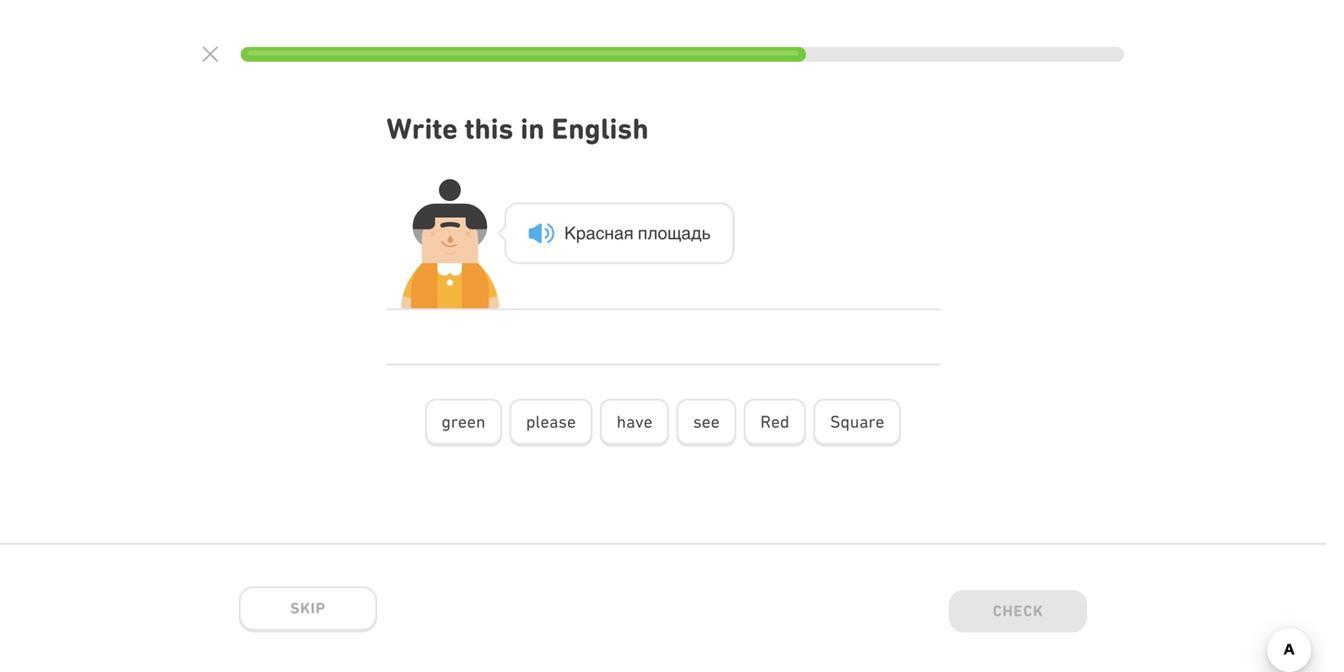 Task type: describe. For each thing, give the bounding box(es) containing it.
д
[[691, 223, 702, 243]]

о
[[658, 223, 668, 243]]

к р а с н а я п л о щ а д ь
[[565, 223, 711, 243]]

english
[[552, 112, 649, 146]]

л
[[648, 223, 658, 243]]

square button
[[814, 399, 902, 447]]

please button
[[510, 399, 593, 447]]

skip
[[290, 600, 326, 618]]

2 а from the left
[[614, 223, 624, 243]]

in
[[521, 112, 545, 146]]

green button
[[425, 399, 502, 447]]

п
[[638, 223, 648, 243]]

к
[[565, 223, 576, 243]]

see
[[694, 412, 720, 432]]

н
[[605, 223, 614, 243]]

с
[[596, 223, 605, 243]]

щ
[[668, 223, 682, 243]]

red
[[761, 412, 790, 432]]

this
[[465, 112, 514, 146]]

square
[[831, 412, 885, 432]]



Task type: vqa. For each thing, say whether or not it's contained in the screenshot.
skip button
yes



Task type: locate. For each thing, give the bounding box(es) containing it.
2 horizontal spatial а
[[682, 223, 691, 243]]

check button
[[950, 591, 1088, 637]]

check
[[993, 602, 1044, 620]]

1 а from the left
[[586, 223, 596, 243]]

а right с
[[614, 223, 624, 243]]

write
[[387, 112, 458, 146]]

1 horizontal spatial а
[[614, 223, 624, 243]]

red button
[[744, 399, 807, 447]]

please
[[526, 412, 576, 432]]

progress bar
[[241, 47, 1125, 62]]

have button
[[600, 399, 670, 447]]

3 а from the left
[[682, 223, 691, 243]]

skip button
[[239, 587, 377, 633]]

write this in english
[[387, 112, 649, 146]]

а
[[586, 223, 596, 243], [614, 223, 624, 243], [682, 223, 691, 243]]

р
[[576, 223, 586, 243]]

а left ь at the right top of the page
[[682, 223, 691, 243]]

green
[[442, 412, 486, 432]]

ь
[[702, 223, 711, 243]]

я
[[624, 223, 634, 243]]

have
[[617, 412, 653, 432]]

see button
[[677, 399, 737, 447]]

а left н
[[586, 223, 596, 243]]

0 horizontal spatial а
[[586, 223, 596, 243]]



